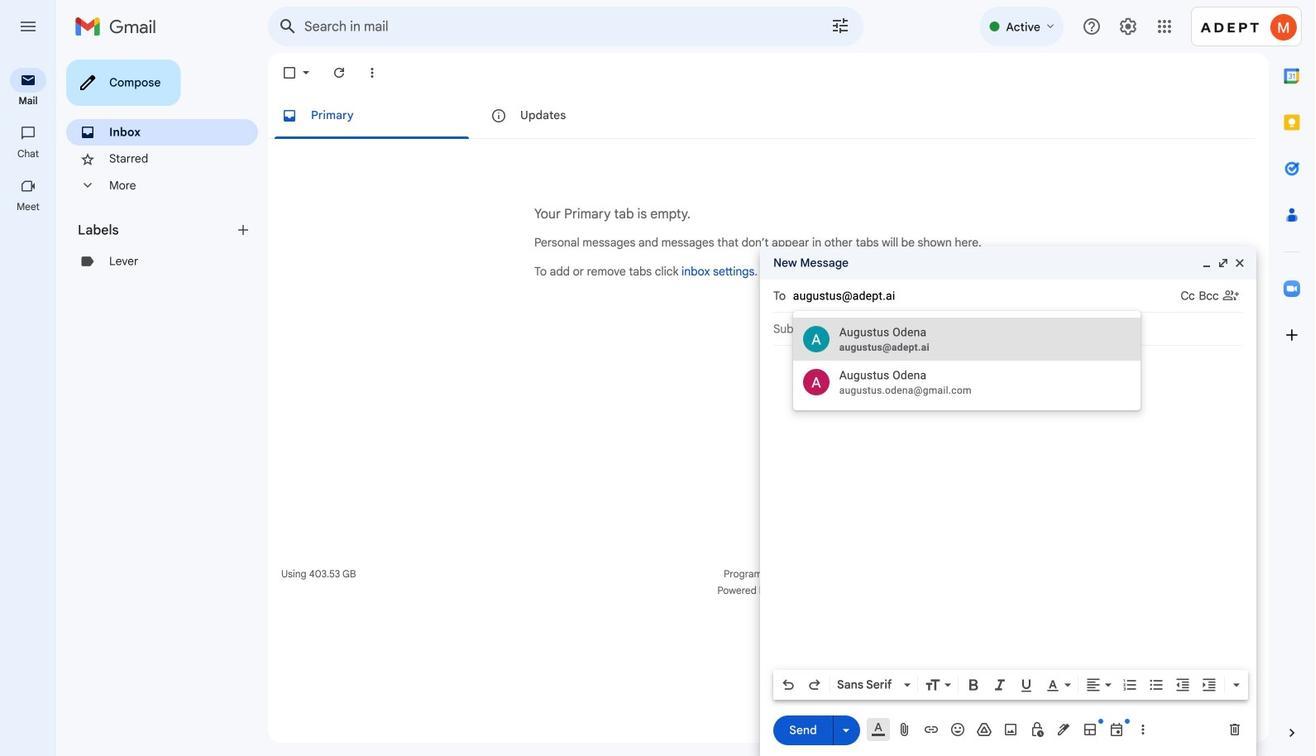 Task type: locate. For each thing, give the bounding box(es) containing it.
indent less ‪(⌘[)‬ image
[[1175, 677, 1191, 693]]

toggle confidential mode image
[[1029, 721, 1046, 738]]

main content
[[268, 93, 1256, 358]]

tab list
[[1269, 53, 1315, 696], [268, 93, 1256, 139]]

pop out image
[[1217, 256, 1230, 270]]

refresh image
[[331, 65, 347, 81]]

None checkbox
[[281, 65, 298, 81]]

underline ‪(⌘u)‬ image
[[1018, 677, 1035, 694]]

option
[[834, 677, 901, 693]]

more send options image
[[838, 722, 854, 738]]

bulleted list ‪(⌘⇧8)‬ image
[[1148, 677, 1165, 693]]

dialog
[[760, 246, 1256, 756]]

set up a time to meet image
[[1108, 721, 1125, 738]]

bold ‪(⌘b)‬ image
[[965, 677, 982, 693]]

insert link ‪(⌘k)‬ image
[[923, 721, 940, 738]]

updates tab
[[477, 93, 686, 139]]

1 horizontal spatial tab list
[[1269, 53, 1315, 696]]

more options image
[[1138, 721, 1148, 738]]

primary tab
[[268, 93, 476, 139]]

list box
[[793, 318, 1140, 404]]

footer
[[268, 566, 1256, 599]]

numbered list ‪(⌘⇧7)‬ image
[[1122, 677, 1138, 693]]

Search in mail search field
[[268, 7, 864, 46]]

indent more ‪(⌘])‬ image
[[1201, 677, 1218, 693]]

heading
[[0, 94, 56, 108], [0, 147, 56, 160], [0, 200, 56, 213], [78, 222, 235, 238]]

insert emoji ‪(⌘⇧2)‬ image
[[950, 721, 966, 738]]

navigation
[[0, 53, 58, 756]]



Task type: vqa. For each thing, say whether or not it's contained in the screenshot.
Add-
no



Task type: describe. For each thing, give the bounding box(es) containing it.
advanced search options image
[[824, 9, 857, 42]]

redo ‪(⌘y)‬ image
[[806, 677, 823, 693]]

more formatting options image
[[1228, 677, 1245, 693]]

option inside formatting options "toolbar"
[[834, 677, 901, 693]]

support image
[[1082, 17, 1102, 36]]

discard draft ‪(⌘⇧d)‬ image
[[1227, 721, 1243, 738]]

search in mail image
[[273, 12, 303, 41]]

insert files using drive image
[[976, 721, 993, 738]]

more email options image
[[364, 65, 380, 81]]

Message Body text field
[[773, 354, 1243, 665]]

close image
[[1233, 256, 1247, 270]]

Search in mail text field
[[304, 18, 784, 35]]

settings image
[[1118, 17, 1138, 36]]

main menu image
[[18, 17, 38, 36]]

undo ‪(⌘z)‬ image
[[780, 677, 797, 693]]

Subject field
[[773, 321, 1243, 337]]

formatting options toolbar
[[773, 670, 1248, 700]]

italic ‪(⌘i)‬ image
[[992, 677, 1008, 693]]

To recipients text field
[[793, 281, 1181, 311]]

gmail image
[[74, 10, 165, 43]]

minimize image
[[1200, 256, 1213, 270]]

insert photo image
[[1003, 721, 1019, 738]]

select a layout image
[[1082, 721, 1098, 738]]

0 horizontal spatial tab list
[[268, 93, 1256, 139]]

insert signature image
[[1055, 721, 1072, 738]]

attach files image
[[897, 721, 913, 738]]



